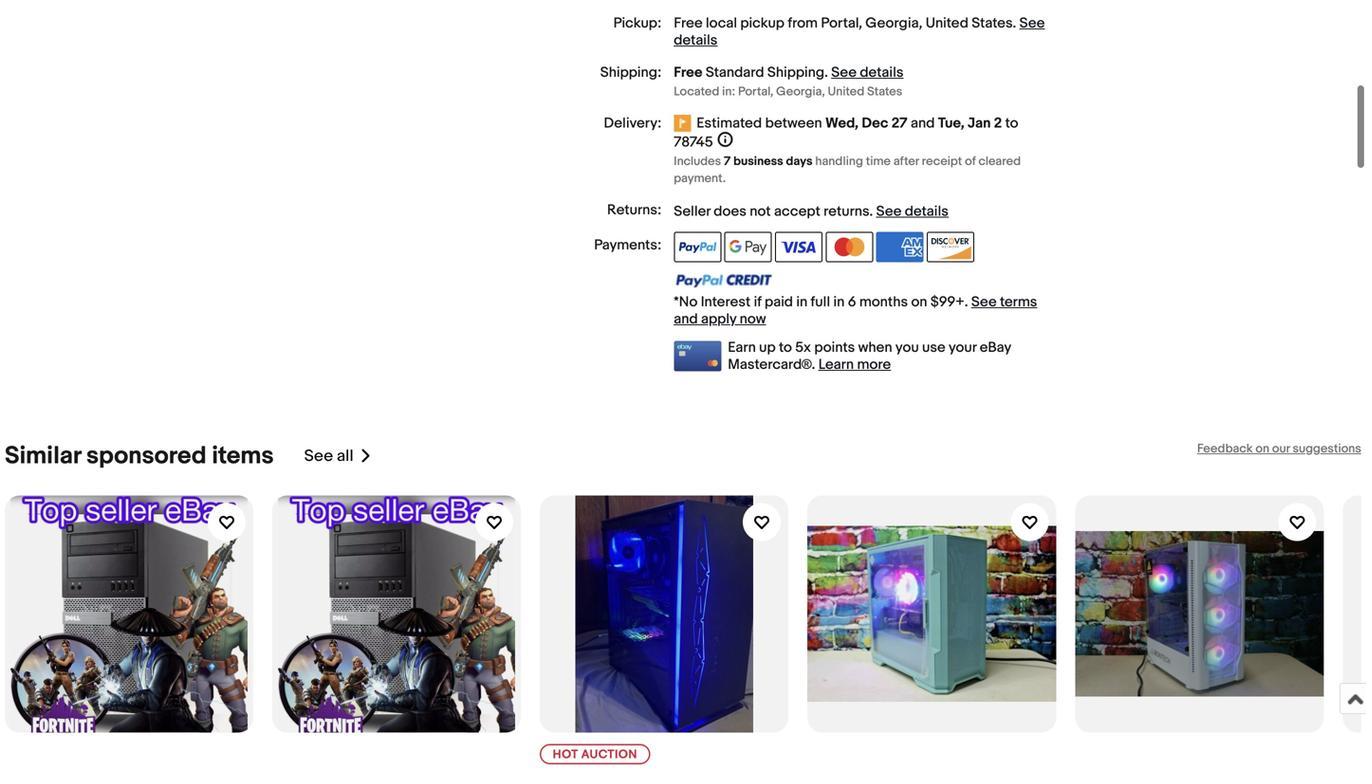 Task type: vqa. For each thing, say whether or not it's contained in the screenshot.
View in 'link'
no



Task type: locate. For each thing, give the bounding box(es) containing it.
handling time after receipt of cleared payment.
[[674, 154, 1022, 186]]

portal, right in:
[[738, 84, 774, 99]]

details up discover image
[[905, 203, 949, 220]]

use
[[923, 339, 946, 356]]

states
[[972, 15, 1013, 32], [868, 84, 903, 99]]

ebay
[[980, 339, 1012, 356]]

feedback
[[1198, 442, 1254, 456]]

visa image
[[776, 232, 823, 262]]

see details link down see details
[[832, 64, 904, 81]]

on left our
[[1256, 442, 1270, 456]]

local
[[706, 15, 738, 32]]

1 horizontal spatial states
[[972, 15, 1013, 32]]

see details link
[[674, 15, 1045, 49], [832, 64, 904, 81], [877, 203, 949, 220]]

0 horizontal spatial states
[[868, 84, 903, 99]]

0 vertical spatial to
[[1006, 115, 1019, 132]]

of
[[965, 154, 976, 169]]

receipt
[[922, 154, 963, 169]]

paypal image
[[674, 232, 722, 262]]

now
[[740, 311, 766, 328]]

0 vertical spatial details
[[674, 32, 718, 49]]

learn more
[[819, 356, 891, 373]]

1 horizontal spatial and
[[911, 115, 935, 132]]

0 vertical spatial georgia,
[[866, 15, 923, 32]]

not
[[750, 203, 771, 220]]

2 horizontal spatial .
[[1013, 15, 1017, 32]]

details up standard
[[674, 32, 718, 49]]

1 vertical spatial georgia,
[[777, 84, 825, 99]]

see details
[[674, 15, 1045, 49]]

learn
[[819, 356, 854, 373]]

*no interest if paid in full in 6 months on $99+.
[[674, 294, 972, 311]]

dec
[[862, 115, 889, 132]]

1 vertical spatial united
[[828, 84, 865, 99]]

0 vertical spatial free
[[674, 15, 703, 32]]

points
[[815, 339, 856, 356]]

seller does not accept returns . see details
[[674, 203, 949, 220]]

1 vertical spatial portal,
[[738, 84, 774, 99]]

free standard shipping . see details located in: portal, georgia, united states
[[674, 64, 904, 99]]

located
[[674, 84, 720, 99]]

1 vertical spatial to
[[779, 339, 792, 356]]

0 horizontal spatial to
[[779, 339, 792, 356]]

0 vertical spatial and
[[911, 115, 935, 132]]

see inside the see terms and apply now
[[972, 294, 997, 311]]

delivery:
[[604, 115, 662, 132]]

0 vertical spatial on
[[912, 294, 928, 311]]

paypal credit image
[[674, 274, 773, 289]]

in
[[797, 294, 808, 311], [834, 294, 845, 311]]

2 horizontal spatial details
[[905, 203, 949, 220]]

0 horizontal spatial georgia,
[[777, 84, 825, 99]]

georgia, right from
[[866, 15, 923, 32]]

all
[[337, 447, 354, 466]]

earn up to 5x points when you use your ebay mastercard®.
[[728, 339, 1012, 373]]

sponsored
[[86, 442, 207, 471]]

includes 7 business days
[[674, 154, 813, 169]]

1 horizontal spatial portal,
[[821, 15, 863, 32]]

in:
[[723, 84, 736, 99]]

1 vertical spatial and
[[674, 311, 698, 328]]

0 horizontal spatial in
[[797, 294, 808, 311]]

on left $99+.
[[912, 294, 928, 311]]

see for see details
[[1020, 15, 1045, 32]]

see inside see details
[[1020, 15, 1045, 32]]

earn
[[728, 339, 756, 356]]

2 free from the top
[[674, 64, 703, 81]]

0 horizontal spatial united
[[828, 84, 865, 99]]

wed,
[[826, 115, 859, 132]]

pickup
[[741, 15, 785, 32]]

0 vertical spatial see details link
[[674, 15, 1045, 49]]

0 vertical spatial portal,
[[821, 15, 863, 32]]

cleared
[[979, 154, 1022, 169]]

.
[[1013, 15, 1017, 32], [825, 64, 829, 81], [870, 203, 874, 220]]

hot
[[553, 748, 578, 763]]

and left apply
[[674, 311, 698, 328]]

tue,
[[939, 115, 965, 132]]

you
[[896, 339, 919, 356]]

in left full
[[797, 294, 808, 311]]

details down see details
[[860, 64, 904, 81]]

1 vertical spatial on
[[1256, 442, 1270, 456]]

portal,
[[821, 15, 863, 32], [738, 84, 774, 99]]

on
[[912, 294, 928, 311], [1256, 442, 1270, 456]]

to
[[1006, 115, 1019, 132], [779, 339, 792, 356]]

2
[[995, 115, 1003, 132]]

see for see all
[[304, 447, 333, 466]]

see details link up american express image
[[877, 203, 949, 220]]

terms
[[1000, 294, 1038, 311]]

0 horizontal spatial on
[[912, 294, 928, 311]]

free left the local
[[674, 15, 703, 32]]

accept
[[775, 203, 821, 220]]

after
[[894, 154, 920, 169]]

when
[[859, 339, 893, 356]]

see terms and apply now
[[674, 294, 1038, 328]]

5x
[[796, 339, 812, 356]]

our
[[1273, 442, 1291, 456]]

portal, right from
[[821, 15, 863, 32]]

1 free from the top
[[674, 15, 703, 32]]

more
[[858, 356, 891, 373]]

delivery alert flag image
[[674, 115, 697, 134]]

See all text field
[[304, 447, 354, 466]]

and
[[911, 115, 935, 132], [674, 311, 698, 328]]

free
[[674, 15, 703, 32], [674, 64, 703, 81]]

to inside estimated between wed, dec 27 and tue, jan 2 to 78745
[[1006, 115, 1019, 132]]

and right '27'
[[911, 115, 935, 132]]

hot auction
[[553, 748, 638, 763]]

1 vertical spatial .
[[825, 64, 829, 81]]

jan
[[968, 115, 991, 132]]

0 vertical spatial united
[[926, 15, 969, 32]]

1 vertical spatial details
[[860, 64, 904, 81]]

0 horizontal spatial details
[[674, 32, 718, 49]]

27
[[892, 115, 908, 132]]

learn more link
[[819, 356, 891, 373]]

1 horizontal spatial to
[[1006, 115, 1019, 132]]

0 horizontal spatial .
[[825, 64, 829, 81]]

interest
[[701, 294, 751, 311]]

full
[[811, 294, 831, 311]]

0 horizontal spatial and
[[674, 311, 698, 328]]

auction
[[581, 748, 638, 763]]

see details link up "shipping"
[[674, 15, 1045, 49]]

suggestions
[[1293, 442, 1362, 456]]

free inside free standard shipping . see details located in: portal, georgia, united states
[[674, 64, 703, 81]]

see all
[[304, 447, 354, 466]]

1 horizontal spatial details
[[860, 64, 904, 81]]

to right 2
[[1006, 115, 1019, 132]]

handling
[[816, 154, 864, 169]]

returns:
[[608, 202, 662, 219]]

see details link for portal,
[[674, 15, 1045, 49]]

free up located
[[674, 64, 703, 81]]

and inside the see terms and apply now
[[674, 311, 698, 328]]

see terms and apply now link
[[674, 294, 1038, 328]]

georgia, down "shipping"
[[777, 84, 825, 99]]

returns
[[824, 203, 870, 220]]

0 horizontal spatial portal,
[[738, 84, 774, 99]]

1 horizontal spatial united
[[926, 15, 969, 32]]

georgia,
[[866, 15, 923, 32], [777, 84, 825, 99]]

2 vertical spatial see details link
[[877, 203, 949, 220]]

united
[[926, 15, 969, 32], [828, 84, 865, 99]]

1 in from the left
[[797, 294, 808, 311]]

portal, inside free standard shipping . see details located in: portal, georgia, united states
[[738, 84, 774, 99]]

see
[[1020, 15, 1045, 32], [832, 64, 857, 81], [877, 203, 902, 220], [972, 294, 997, 311], [304, 447, 333, 466]]

feedback on our suggestions
[[1198, 442, 1362, 456]]

0 vertical spatial .
[[1013, 15, 1017, 32]]

1 vertical spatial free
[[674, 64, 703, 81]]

estimated
[[697, 115, 762, 132]]

to left 5x
[[779, 339, 792, 356]]

standard
[[706, 64, 765, 81]]

paid
[[765, 294, 794, 311]]

in left 6
[[834, 294, 845, 311]]

2 vertical spatial .
[[870, 203, 874, 220]]

1 horizontal spatial in
[[834, 294, 845, 311]]

1 vertical spatial states
[[868, 84, 903, 99]]

details
[[674, 32, 718, 49], [860, 64, 904, 81], [905, 203, 949, 220]]

7
[[724, 154, 731, 169]]



Task type: describe. For each thing, give the bounding box(es) containing it.
georgia, inside free standard shipping . see details located in: portal, georgia, united states
[[777, 84, 825, 99]]

estimated between wed, dec 27 and tue, jan 2 to 78745
[[674, 115, 1019, 151]]

states inside free standard shipping . see details located in: portal, georgia, united states
[[868, 84, 903, 99]]

*no
[[674, 294, 698, 311]]

free local pickup from portal, georgia, united states .
[[674, 15, 1020, 32]]

business
[[734, 154, 784, 169]]

mastercard®.
[[728, 356, 816, 373]]

1 vertical spatial see details link
[[832, 64, 904, 81]]

american express image
[[877, 232, 924, 262]]

$99+.
[[931, 294, 969, 311]]

does
[[714, 203, 747, 220]]

up
[[760, 339, 776, 356]]

6
[[848, 294, 857, 311]]

discover image
[[927, 232, 975, 262]]

0 vertical spatial states
[[972, 15, 1013, 32]]

includes
[[674, 154, 722, 169]]

shipping:
[[601, 64, 662, 81]]

seller
[[674, 203, 711, 220]]

hot auction link
[[540, 496, 789, 772]]

see all link
[[304, 442, 373, 471]]

master card image
[[826, 232, 874, 262]]

items
[[212, 442, 274, 471]]

payments:
[[594, 237, 662, 254]]

from
[[788, 15, 818, 32]]

2 vertical spatial details
[[905, 203, 949, 220]]

payment.
[[674, 171, 726, 186]]

1 horizontal spatial .
[[870, 203, 874, 220]]

apply
[[701, 311, 737, 328]]

between
[[766, 115, 823, 132]]

1 horizontal spatial on
[[1256, 442, 1270, 456]]

similar sponsored items
[[5, 442, 274, 471]]

2 in from the left
[[834, 294, 845, 311]]

78745
[[674, 134, 713, 151]]

google pay image
[[725, 232, 772, 262]]

details inside free standard shipping . see details located in: portal, georgia, united states
[[860, 64, 904, 81]]

1 horizontal spatial georgia,
[[866, 15, 923, 32]]

feedback on our suggestions link
[[1198, 442, 1362, 456]]

details inside see details
[[674, 32, 718, 49]]

months
[[860, 294, 908, 311]]

united inside free standard shipping . see details located in: portal, georgia, united states
[[828, 84, 865, 99]]

see for see terms and apply now
[[972, 294, 997, 311]]

similar
[[5, 442, 81, 471]]

see details link for returns
[[877, 203, 949, 220]]

time
[[866, 154, 891, 169]]

see inside free standard shipping . see details located in: portal, georgia, united states
[[832, 64, 857, 81]]

shipping
[[768, 64, 825, 81]]

to inside earn up to 5x points when you use your ebay mastercard®.
[[779, 339, 792, 356]]

free for free local pickup from portal, georgia, united states .
[[674, 15, 703, 32]]

days
[[786, 154, 813, 169]]

if
[[754, 294, 762, 311]]

pickup:
[[614, 15, 662, 32]]

free for free standard shipping . see details located in: portal, georgia, united states
[[674, 64, 703, 81]]

and inside estimated between wed, dec 27 and tue, jan 2 to 78745
[[911, 115, 935, 132]]

. inside free standard shipping . see details located in: portal, georgia, united states
[[825, 64, 829, 81]]

your
[[949, 339, 977, 356]]

ebay mastercard image
[[674, 341, 722, 372]]



